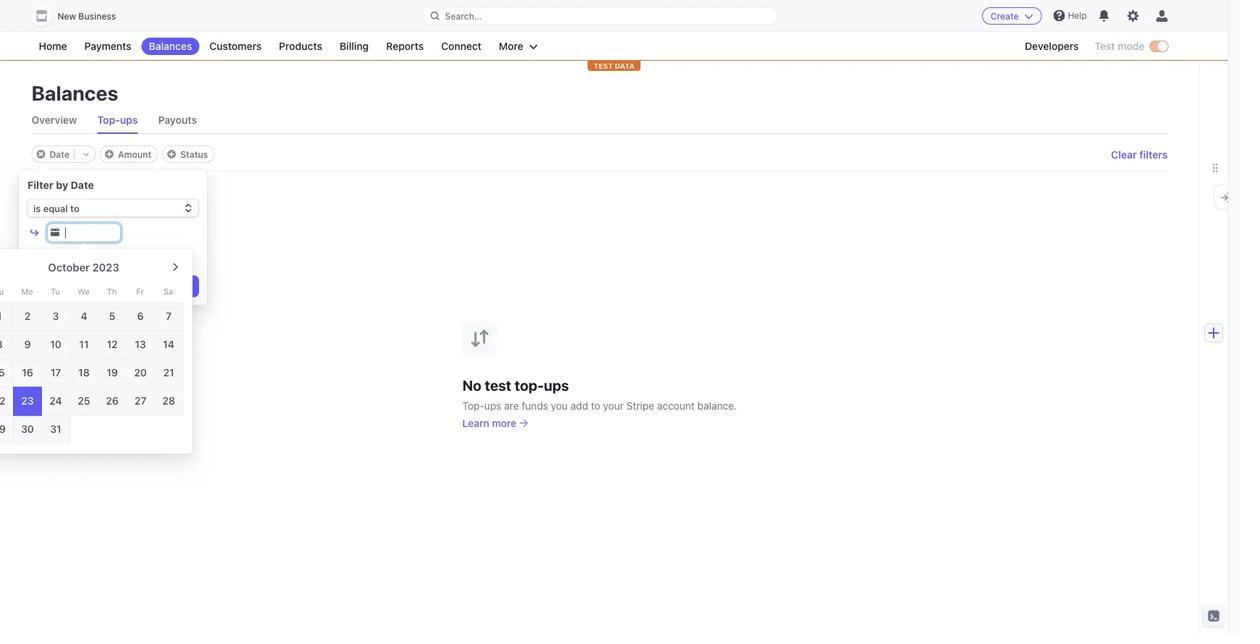 Task type: locate. For each thing, give the bounding box(es) containing it.
7 button
[[154, 302, 183, 331]]

0 horizontal spatial ups
[[120, 114, 138, 126]]

reports link
[[379, 38, 431, 55]]

0 vertical spatial balances
[[149, 40, 192, 52]]

18
[[78, 367, 90, 379]]

1 horizontal spatial balances
[[149, 40, 192, 52]]

fr
[[136, 287, 144, 296]]

developers link
[[1018, 38, 1086, 55]]

26 button
[[98, 387, 127, 416]]

1 horizontal spatial top-
[[462, 400, 484, 411]]

23 button
[[13, 387, 42, 416]]

ups up you
[[544, 377, 569, 394]]

tu
[[51, 287, 60, 296]]

top- for top-ups
[[97, 114, 120, 126]]

more
[[492, 417, 516, 429]]

time
[[28, 251, 50, 263]]

ups
[[120, 114, 138, 126], [544, 377, 569, 394], [484, 400, 501, 411]]

16 button
[[13, 359, 42, 388]]

2023
[[92, 261, 119, 273]]

date right the remove date image
[[50, 149, 69, 159]]

are
[[504, 400, 519, 411]]

None text field
[[59, 224, 120, 241]]

1 vertical spatial balances
[[31, 81, 118, 105]]

balances
[[149, 40, 192, 52], [31, 81, 118, 105]]

help button
[[1048, 4, 1093, 27]]

date
[[50, 149, 69, 159], [71, 179, 94, 191]]

date right by
[[71, 179, 94, 191]]

sa
[[163, 287, 173, 296]]

23
[[21, 395, 34, 407]]

october
[[48, 261, 90, 273]]

notifications image
[[1098, 10, 1110, 22]]

1 vertical spatial top-
[[462, 400, 484, 411]]

overview link
[[31, 107, 77, 133]]

ups up amount
[[120, 114, 138, 126]]

0 vertical spatial top-
[[97, 114, 120, 126]]

24 button
[[41, 387, 70, 416]]

Search… text field
[[422, 7, 777, 25]]

top- up add amount icon
[[97, 114, 120, 126]]

18 button
[[69, 359, 98, 388]]

0 horizontal spatial top-
[[97, 114, 120, 126]]

7
[[166, 310, 172, 322]]

20 button
[[126, 359, 155, 388]]

14 button
[[154, 330, 183, 359]]

customers link
[[202, 38, 269, 55]]

clear filters button
[[1111, 148, 1168, 160]]

remove date image
[[37, 150, 45, 159]]

0 vertical spatial ups
[[120, 114, 138, 126]]

2 horizontal spatial ups
[[544, 377, 569, 394]]

24
[[49, 395, 62, 407]]

Search… search field
[[422, 7, 777, 25]]

13 button
[[126, 330, 155, 359]]

apply button
[[28, 276, 198, 296]]

1 horizontal spatial ups
[[484, 400, 501, 411]]

add
[[570, 400, 588, 411]]

help
[[1068, 10, 1087, 21]]

6 button
[[126, 302, 155, 331]]

2 vertical spatial ups
[[484, 400, 501, 411]]

account
[[657, 400, 695, 411]]

19 button
[[98, 359, 127, 388]]

payments
[[84, 40, 131, 52]]

top-
[[97, 114, 120, 126], [462, 400, 484, 411]]

14
[[163, 338, 174, 350]]

ups up learn more link
[[484, 400, 501, 411]]

stripe
[[626, 400, 654, 411]]

new business button
[[31, 6, 130, 26]]

4 button
[[69, 302, 98, 331]]

25 button
[[69, 387, 98, 416]]

1 vertical spatial ups
[[544, 377, 569, 394]]

12
[[107, 338, 118, 350]]

to
[[591, 400, 600, 411]]

1 horizontal spatial date
[[71, 179, 94, 191]]

no
[[462, 377, 481, 394]]

4
[[81, 310, 87, 322]]

balances up overview
[[31, 81, 118, 105]]

toolbar
[[31, 145, 215, 163]]

connect link
[[434, 38, 489, 55]]

products link
[[272, 38, 329, 55]]

21
[[163, 367, 174, 379]]

create
[[991, 11, 1019, 21]]

tab list
[[31, 107, 1168, 134]]

2 button
[[13, 302, 42, 331]]

27 button
[[126, 387, 155, 416]]

utc
[[154, 251, 175, 263]]

top- inside tab list
[[97, 114, 120, 126]]

1 vertical spatial date
[[71, 179, 94, 191]]

0 vertical spatial date
[[50, 149, 69, 159]]

status
[[180, 149, 208, 159]]

9
[[24, 338, 31, 350]]

no test top-ups
[[462, 377, 569, 394]]

balance.
[[697, 400, 737, 411]]

mode
[[1118, 40, 1145, 52]]

mo
[[21, 287, 33, 296]]

balances right payments
[[149, 40, 192, 52]]

13
[[135, 338, 146, 350]]

top-ups are funds you add to your stripe account balance.
[[462, 400, 737, 411]]

you
[[551, 400, 568, 411]]

top- up learn
[[462, 400, 484, 411]]

top- for top-ups are funds you add to your stripe account balance.
[[462, 400, 484, 411]]

clear
[[1111, 148, 1137, 160]]

amount
[[118, 149, 151, 159]]

time zone:
[[28, 251, 79, 263]]



Task type: describe. For each thing, give the bounding box(es) containing it.
31 button
[[41, 415, 70, 444]]

28
[[162, 395, 175, 407]]

20
[[134, 367, 147, 379]]

9 button
[[13, 330, 42, 359]]

27
[[134, 395, 146, 407]]

16
[[22, 367, 33, 379]]

top-ups link
[[97, 107, 138, 133]]

more button
[[492, 38, 545, 55]]

ups for top-ups
[[120, 114, 138, 126]]

filter by date
[[28, 179, 94, 191]]

28 button
[[154, 387, 183, 416]]

move forward to switch to the next month. image
[[164, 255, 188, 279]]

payouts link
[[158, 107, 197, 133]]

reports
[[386, 40, 424, 52]]

add status image
[[167, 150, 176, 159]]

learn more link
[[462, 416, 528, 430]]

30
[[21, 423, 34, 435]]

home
[[39, 40, 67, 52]]

connect
[[441, 40, 482, 52]]

october 2023
[[48, 261, 119, 273]]

19
[[107, 367, 118, 379]]

home link
[[31, 38, 74, 55]]

new
[[58, 11, 76, 21]]

tab list containing overview
[[31, 107, 1168, 134]]

0 horizontal spatial date
[[50, 149, 69, 159]]

test mode
[[1095, 40, 1145, 52]]

30 button
[[13, 415, 42, 444]]

business
[[78, 11, 116, 21]]

31
[[50, 423, 61, 435]]

customers
[[209, 40, 262, 52]]

3 button
[[41, 302, 70, 331]]

12 button
[[98, 330, 127, 359]]

add amount image
[[105, 150, 114, 159]]

billing link
[[332, 38, 376, 55]]

test
[[485, 377, 511, 394]]

3
[[53, 310, 59, 322]]

filters
[[1139, 148, 1168, 160]]

26
[[106, 395, 119, 407]]

by
[[56, 179, 68, 191]]

toolbar containing date
[[31, 145, 215, 163]]

balances link
[[142, 38, 199, 55]]

top-ups
[[97, 114, 138, 126]]

6
[[137, 310, 144, 322]]

cdt
[[106, 251, 127, 263]]

new business
[[58, 11, 116, 21]]

move backward to switch to the previous month. image
[[0, 255, 4, 279]]

october 2023 region
[[0, 249, 627, 450]]

search…
[[445, 11, 482, 21]]

top-
[[515, 377, 544, 394]]

0 horizontal spatial balances
[[31, 81, 118, 105]]

balances inside balances link
[[149, 40, 192, 52]]

2
[[24, 310, 31, 322]]

developers
[[1025, 40, 1079, 52]]

11 button
[[69, 330, 98, 359]]

zone:
[[53, 251, 79, 263]]

learn
[[462, 417, 489, 429]]

we
[[78, 287, 90, 296]]

5 button
[[98, 302, 127, 331]]

ups for top-ups are funds you add to your stripe account balance.
[[484, 400, 501, 411]]

17
[[50, 367, 61, 379]]

25
[[78, 395, 90, 407]]

apply
[[99, 280, 127, 292]]

17 button
[[41, 359, 70, 388]]

overview
[[31, 114, 77, 126]]

products
[[279, 40, 322, 52]]

funds
[[522, 400, 548, 411]]

edit date image
[[83, 151, 89, 157]]

billing
[[340, 40, 369, 52]]

filter
[[28, 179, 53, 191]]

10 button
[[41, 330, 70, 359]]

data
[[615, 62, 635, 70]]

test
[[1095, 40, 1115, 52]]



Task type: vqa. For each thing, say whether or not it's contained in the screenshot.


